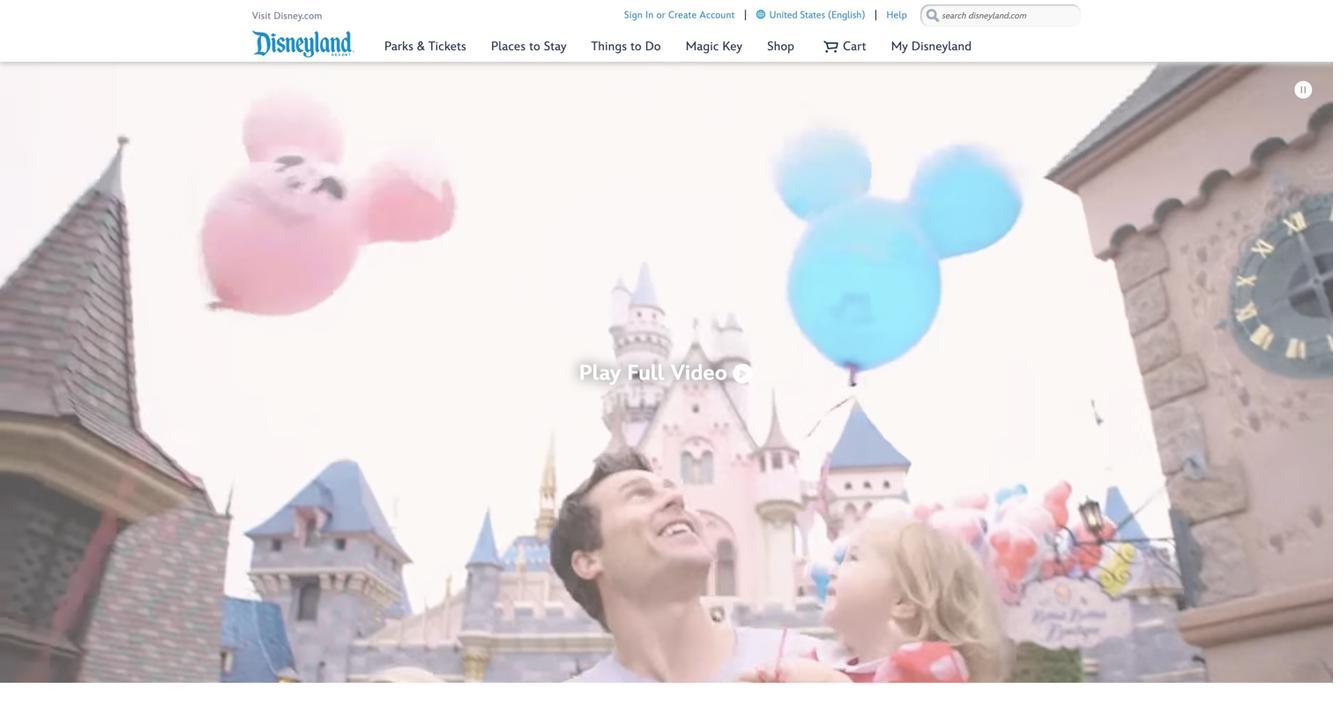Task type: locate. For each thing, give the bounding box(es) containing it.
my
[[892, 39, 909, 54]]

my disneyland
[[892, 39, 972, 54]]

menu bar containing parks & tickets
[[372, 25, 985, 62]]

sign
[[624, 9, 643, 21]]

magic
[[686, 39, 719, 54]]

cart link
[[808, 31, 878, 62]]

visit disney.com
[[252, 10, 322, 22]]

disneyland
[[912, 39, 972, 54]]

None search field
[[921, 4, 1082, 26]]

stay
[[544, 39, 567, 54]]

menu bar
[[372, 25, 985, 62]]

things to do link
[[580, 31, 673, 62]]

to for places
[[530, 39, 541, 54]]

disneyland logo image
[[252, 29, 355, 58]]

shop
[[768, 39, 795, 54]]

united states (english)
[[770, 9, 866, 21]]

0 horizontal spatial to
[[530, 39, 541, 54]]

to left do
[[631, 39, 642, 54]]

visit disney.com link
[[252, 7, 326, 26]]

full
[[628, 361, 665, 386]]

visit
[[252, 10, 271, 22]]

sign in or create account link
[[624, 6, 735, 25]]

to inside the "things to do" link
[[631, 39, 642, 54]]

help
[[887, 9, 908, 21]]

help link
[[887, 6, 908, 25]]

to left stay at the top left of the page
[[530, 39, 541, 54]]

cart
[[843, 39, 867, 54]]

disney.com
[[274, 10, 322, 22]]

magic key link
[[675, 31, 754, 62]]

to
[[530, 39, 541, 54], [631, 39, 642, 54]]

1 to from the left
[[530, 39, 541, 54]]

to inside "places to stay" link
[[530, 39, 541, 54]]

parks & tickets
[[385, 39, 467, 54]]

play full video image
[[732, 363, 754, 385]]

united states (english) button
[[757, 6, 866, 25]]

account
[[700, 9, 735, 21]]

1 horizontal spatial to
[[631, 39, 642, 54]]

play
[[580, 361, 621, 386]]

2 to from the left
[[631, 39, 642, 54]]



Task type: vqa. For each thing, say whether or not it's contained in the screenshot.
to related to Things
yes



Task type: describe. For each thing, give the bounding box(es) containing it.
do
[[646, 39, 661, 54]]

tickets
[[429, 39, 467, 54]]

united
[[770, 9, 798, 21]]

key
[[723, 39, 743, 54]]

search disneyland.com text field
[[942, 8, 1060, 24]]

&
[[417, 39, 425, 54]]

sign in or create account
[[624, 9, 735, 21]]

play full video
[[580, 361, 728, 386]]

cart empty image
[[824, 39, 839, 54]]

things to do
[[592, 39, 661, 54]]

video
[[671, 361, 728, 386]]

my disneyland link
[[880, 31, 984, 62]]

things
[[592, 39, 627, 54]]

create
[[669, 9, 697, 21]]

in
[[646, 9, 654, 21]]

places to stay
[[491, 39, 567, 54]]

places
[[491, 39, 526, 54]]

shop link
[[756, 31, 806, 62]]

magic key
[[686, 39, 743, 54]]

global languages image
[[757, 9, 766, 19]]

or
[[657, 9, 666, 21]]

(english)
[[828, 9, 866, 21]]

parks
[[385, 39, 414, 54]]

to for things
[[631, 39, 642, 54]]

undefined element
[[0, 62, 1334, 726]]

places to stay link
[[480, 31, 578, 62]]

states
[[801, 9, 826, 21]]

play full video link
[[565, 346, 768, 399]]

parks & tickets link
[[373, 31, 478, 62]]



